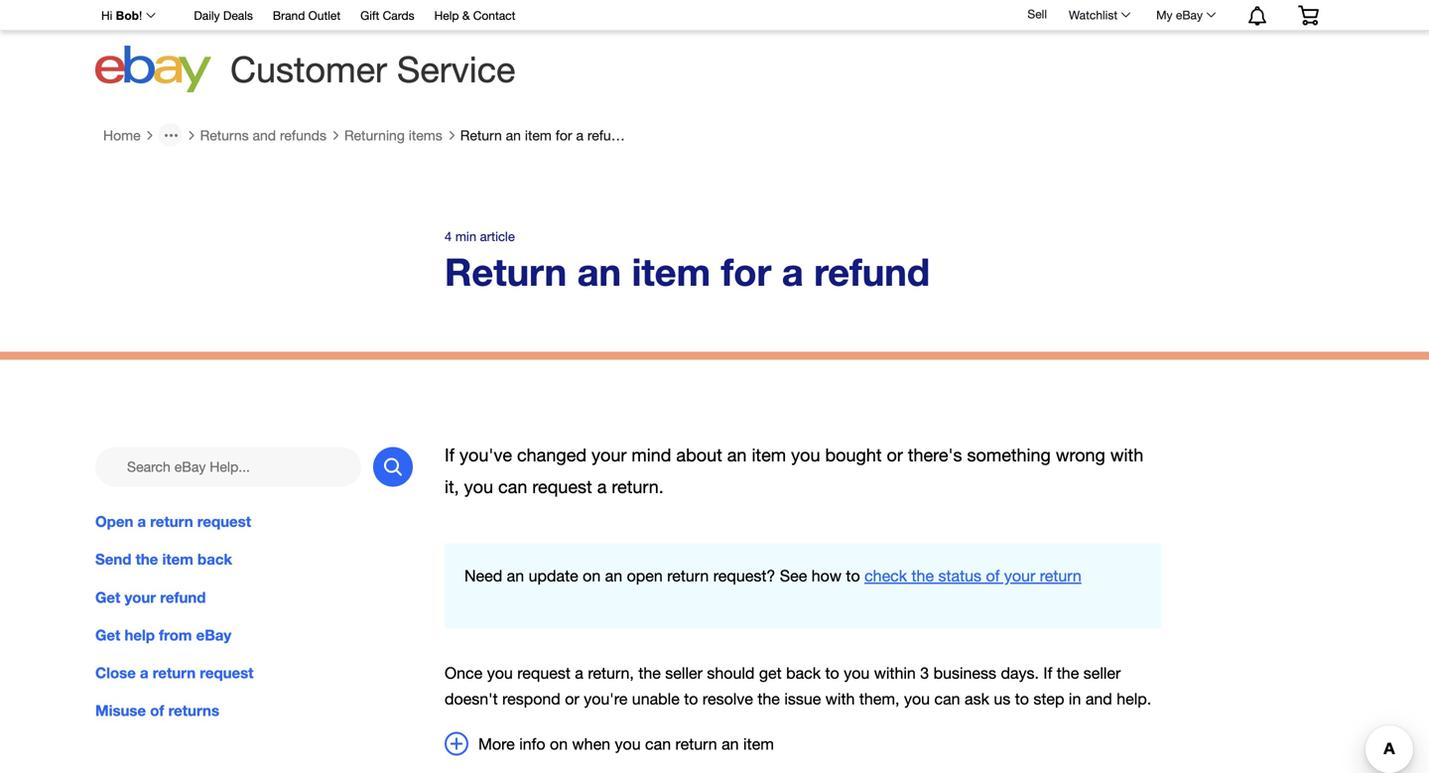 Task type: vqa. For each thing, say whether or not it's contained in the screenshot.
ultimate
no



Task type: describe. For each thing, give the bounding box(es) containing it.
wrong
[[1056, 445, 1106, 466]]

request?
[[713, 567, 776, 585]]

or inside if you've changed your mind about an item you bought or there's something wrong with it, you can request a return.
[[887, 445, 903, 466]]

open a return request
[[95, 513, 251, 531]]

service
[[397, 48, 516, 90]]

them,
[[859, 690, 900, 708]]

item inside dropdown button
[[743, 735, 774, 753]]

hi
[[101, 9, 112, 22]]

4
[[445, 229, 452, 244]]

0 horizontal spatial and
[[253, 127, 276, 143]]

the down the get
[[758, 690, 780, 708]]

my ebay
[[1156, 8, 1203, 22]]

0 horizontal spatial of
[[150, 702, 164, 720]]

brand
[[273, 8, 305, 22]]

more
[[478, 735, 515, 753]]

items
[[409, 127, 442, 143]]

return an item for a refund link
[[460, 127, 627, 144]]

my
[[1156, 8, 1173, 22]]

back inside 'once you request a return, the seller should get back to you within 3 business days. if the seller doesn't respond or you're unable to resolve the issue with them, you can ask us to step in and help.'
[[786, 664, 821, 682]]

3
[[920, 664, 929, 682]]

check the status of your return link
[[865, 567, 1082, 585]]

more info on when you can return an item button
[[445, 732, 1161, 757]]

!
[[139, 9, 142, 22]]

returning
[[344, 127, 405, 143]]

can inside dropdown button
[[645, 735, 671, 753]]

0 vertical spatial refund
[[587, 127, 627, 143]]

how
[[812, 567, 842, 585]]

an inside if you've changed your mind about an item you bought or there's something wrong with it, you can request a return.
[[727, 445, 747, 466]]

returns
[[200, 127, 249, 143]]

send
[[95, 551, 131, 568]]

an inside 4 min article return an item for a refund
[[577, 249, 621, 294]]

watchlist link
[[1058, 3, 1140, 27]]

from
[[159, 626, 192, 644]]

get for get your refund
[[95, 588, 120, 606]]

you left 'bought'
[[791, 445, 820, 466]]

0 vertical spatial return
[[460, 127, 502, 143]]

misuse
[[95, 702, 146, 720]]

update
[[529, 567, 578, 585]]

2 horizontal spatial your
[[1004, 567, 1036, 585]]

you inside dropdown button
[[615, 735, 641, 753]]

Search eBay Help... text field
[[95, 447, 361, 487]]

daily deals
[[194, 8, 253, 22]]

more info on when you can return an item
[[478, 735, 774, 753]]

send the item back
[[95, 551, 232, 568]]

close a return request link
[[95, 662, 413, 684]]

or inside 'once you request a return, the seller should get back to you within 3 business days. if the seller doesn't respond or you're unable to resolve the issue with them, you can ask us to step in and help.'
[[565, 690, 579, 708]]

return an item for a refund main content
[[0, 115, 1429, 773]]

in
[[1069, 690, 1081, 708]]

customer
[[230, 48, 387, 90]]

to right the get
[[825, 664, 839, 682]]

if you've changed your mind about an item you bought or there's something wrong with it, you can request a return.
[[445, 445, 1144, 498]]

with inside if you've changed your mind about an item you bought or there's something wrong with it, you can request a return.
[[1111, 445, 1144, 466]]

a inside 'once you request a return, the seller should get back to you within 3 business days. if the seller doesn't respond or you're unable to resolve the issue with them, you can ask us to step in and help.'
[[575, 664, 584, 682]]

get
[[759, 664, 782, 682]]

once you request a return, the seller should get back to you within 3 business days. if the seller doesn't respond or you're unable to resolve the issue with them, you can ask us to step in and help.
[[445, 664, 1152, 708]]

help
[[125, 626, 155, 644]]

cards
[[383, 8, 415, 22]]

it,
[[445, 477, 459, 498]]

business
[[934, 664, 997, 682]]

customer service
[[230, 48, 516, 90]]

a inside if you've changed your mind about an item you bought or there's something wrong with it, you can request a return.
[[597, 477, 607, 498]]

step
[[1034, 690, 1065, 708]]

ebay inside account navigation
[[1176, 8, 1203, 22]]

0 vertical spatial for
[[556, 127, 572, 143]]

request inside "open a return request" link
[[197, 513, 251, 531]]

issue
[[784, 690, 821, 708]]

should
[[707, 664, 755, 682]]

once
[[445, 664, 483, 682]]

gift
[[360, 8, 379, 22]]

item inside if you've changed your mind about an item you bought or there's something wrong with it, you can request a return.
[[752, 445, 786, 466]]

resolve
[[703, 690, 753, 708]]

within
[[874, 664, 916, 682]]

return.
[[612, 477, 664, 498]]

request inside 'close a return request' link
[[200, 664, 254, 682]]

article
[[480, 229, 515, 244]]

for inside 4 min article return an item for a refund
[[721, 249, 772, 294]]

get your refund
[[95, 588, 206, 606]]

4 min article return an item for a refund
[[445, 229, 930, 294]]

bought
[[825, 445, 882, 466]]

unable
[[632, 690, 680, 708]]

help
[[434, 8, 459, 22]]

help.
[[1117, 690, 1152, 708]]

get help from ebay
[[95, 626, 231, 644]]

returning items
[[344, 127, 442, 143]]

returns and refunds
[[200, 127, 327, 143]]

us
[[994, 690, 1011, 708]]

open
[[95, 513, 133, 531]]

request inside if you've changed your mind about an item you bought or there's something wrong with it, you can request a return.
[[532, 477, 592, 498]]

send the item back link
[[95, 549, 413, 571]]

close a return request
[[95, 664, 254, 682]]

need an update on an open return request? see how to check the status of your return
[[465, 567, 1082, 585]]

returns and refunds link
[[200, 127, 327, 144]]

open
[[627, 567, 663, 585]]

the right check
[[912, 567, 934, 585]]

to right how
[[846, 567, 860, 585]]

the up unable
[[639, 664, 661, 682]]

when
[[572, 735, 611, 753]]

refund inside 4 min article return an item for a refund
[[814, 249, 930, 294]]



Task type: locate. For each thing, give the bounding box(es) containing it.
on right info
[[550, 735, 568, 753]]

1 horizontal spatial on
[[583, 567, 601, 585]]

return inside dropdown button
[[676, 735, 717, 753]]

ask
[[965, 690, 990, 708]]

you right it,
[[464, 477, 493, 498]]

need
[[465, 567, 502, 585]]

request up send the item back link
[[197, 513, 251, 531]]

return right items
[[460, 127, 502, 143]]

outlet
[[308, 8, 341, 22]]

an inside more info on when you can return an item dropdown button
[[722, 735, 739, 753]]

1 horizontal spatial can
[[645, 735, 671, 753]]

get left help
[[95, 626, 120, 644]]

misuse of returns
[[95, 702, 219, 720]]

0 horizontal spatial ebay
[[196, 626, 231, 644]]

request
[[532, 477, 592, 498], [197, 513, 251, 531], [517, 664, 571, 682], [200, 664, 254, 682]]

you've
[[460, 445, 512, 466]]

refunds
[[280, 127, 327, 143]]

you down 3
[[904, 690, 930, 708]]

1 horizontal spatial or
[[887, 445, 903, 466]]

your shopping cart image
[[1297, 5, 1320, 25]]

to right us
[[1015, 690, 1029, 708]]

1 horizontal spatial for
[[721, 249, 772, 294]]

your inside get your refund link
[[125, 588, 156, 606]]

get for get help from ebay
[[95, 626, 120, 644]]

changed
[[517, 445, 587, 466]]

&
[[462, 8, 470, 22]]

my ebay link
[[1146, 3, 1225, 27]]

0 vertical spatial your
[[592, 445, 627, 466]]

back
[[198, 551, 232, 568], [786, 664, 821, 682]]

2 vertical spatial can
[[645, 735, 671, 753]]

0 vertical spatial get
[[95, 588, 120, 606]]

1 horizontal spatial with
[[1111, 445, 1144, 466]]

0 horizontal spatial or
[[565, 690, 579, 708]]

return,
[[588, 664, 634, 682]]

min
[[455, 229, 476, 244]]

1 horizontal spatial back
[[786, 664, 821, 682]]

2 horizontal spatial can
[[935, 690, 960, 708]]

sell link
[[1019, 7, 1056, 21]]

if inside 'once you request a return, the seller should get back to you within 3 business days. if the seller doesn't respond or you're unable to resolve the issue with them, you can ask us to step in and help.'
[[1044, 664, 1052, 682]]

mind
[[632, 445, 671, 466]]

see
[[780, 567, 807, 585]]

1 vertical spatial your
[[1004, 567, 1036, 585]]

0 vertical spatial can
[[498, 477, 527, 498]]

get help from ebay link
[[95, 624, 413, 646]]

or left there's
[[887, 445, 903, 466]]

item
[[525, 127, 552, 143], [632, 249, 711, 294], [752, 445, 786, 466], [162, 551, 193, 568], [743, 735, 774, 753]]

request down changed on the bottom
[[532, 477, 592, 498]]

misuse of returns link
[[95, 700, 413, 722]]

1 get from the top
[[95, 588, 120, 606]]

watchlist
[[1069, 8, 1118, 22]]

1 vertical spatial can
[[935, 690, 960, 708]]

your left mind
[[592, 445, 627, 466]]

you're
[[584, 690, 628, 708]]

account navigation
[[90, 0, 1334, 31]]

1 vertical spatial refund
[[814, 249, 930, 294]]

refund
[[587, 127, 627, 143], [814, 249, 930, 294], [160, 588, 206, 606]]

back inside send the item back link
[[198, 551, 232, 568]]

or
[[887, 445, 903, 466], [565, 690, 579, 708]]

info
[[519, 735, 546, 753]]

on
[[583, 567, 601, 585], [550, 735, 568, 753]]

back up issue at bottom
[[786, 664, 821, 682]]

0 horizontal spatial refund
[[160, 588, 206, 606]]

0 vertical spatial or
[[887, 445, 903, 466]]

1 vertical spatial or
[[565, 690, 579, 708]]

an inside "return an item for a refund" link
[[506, 127, 521, 143]]

1 horizontal spatial if
[[1044, 664, 1052, 682]]

can down unable
[[645, 735, 671, 753]]

ebay inside 'link'
[[196, 626, 231, 644]]

a inside 4 min article return an item for a refund
[[782, 249, 804, 294]]

0 horizontal spatial your
[[125, 588, 156, 606]]

if inside if you've changed your mind about an item you bought or there's something wrong with it, you can request a return.
[[445, 445, 455, 466]]

you
[[791, 445, 820, 466], [464, 477, 493, 498], [487, 664, 513, 682], [844, 664, 870, 682], [904, 690, 930, 708], [615, 735, 641, 753]]

request up respond
[[517, 664, 571, 682]]

2 vertical spatial your
[[125, 588, 156, 606]]

can left ask
[[935, 690, 960, 708]]

2 get from the top
[[95, 626, 120, 644]]

0 vertical spatial if
[[445, 445, 455, 466]]

or left you're
[[565, 690, 579, 708]]

and right the in
[[1086, 690, 1113, 708]]

about
[[676, 445, 722, 466]]

your
[[592, 445, 627, 466], [1004, 567, 1036, 585], [125, 588, 156, 606]]

doesn't
[[445, 690, 498, 708]]

the up the in
[[1057, 664, 1079, 682]]

customer service banner
[[90, 0, 1334, 99]]

if up step
[[1044, 664, 1052, 682]]

1 vertical spatial if
[[1044, 664, 1052, 682]]

back down "open a return request" link
[[198, 551, 232, 568]]

your right status
[[1004, 567, 1036, 585]]

you right when
[[615, 735, 641, 753]]

0 horizontal spatial on
[[550, 735, 568, 753]]

of
[[986, 567, 1000, 585], [150, 702, 164, 720]]

to right unable
[[684, 690, 698, 708]]

help & contact
[[434, 8, 516, 22]]

can down you've
[[498, 477, 527, 498]]

the
[[136, 551, 158, 568], [912, 567, 934, 585], [639, 664, 661, 682], [1057, 664, 1079, 682], [758, 690, 780, 708]]

on inside dropdown button
[[550, 735, 568, 753]]

seller up unable
[[665, 664, 703, 682]]

1 seller from the left
[[665, 664, 703, 682]]

with
[[1111, 445, 1144, 466], [826, 690, 855, 708]]

gift cards link
[[360, 5, 415, 27]]

if up it,
[[445, 445, 455, 466]]

ebay right from
[[196, 626, 231, 644]]

returns
[[168, 702, 219, 720]]

on right update
[[583, 567, 601, 585]]

daily
[[194, 8, 220, 22]]

1 vertical spatial back
[[786, 664, 821, 682]]

get your refund link
[[95, 586, 413, 608]]

of right status
[[986, 567, 1000, 585]]

a
[[576, 127, 584, 143], [782, 249, 804, 294], [597, 477, 607, 498], [137, 513, 146, 531], [575, 664, 584, 682], [140, 664, 148, 682]]

1 vertical spatial for
[[721, 249, 772, 294]]

and left refunds
[[253, 127, 276, 143]]

0 horizontal spatial seller
[[665, 664, 703, 682]]

there's
[[908, 445, 962, 466]]

and inside 'once you request a return, the seller should get back to you within 3 business days. if the seller doesn't respond or you're unable to resolve the issue with them, you can ask us to step in and help.'
[[1086, 690, 1113, 708]]

brand outlet
[[273, 8, 341, 22]]

an
[[506, 127, 521, 143], [577, 249, 621, 294], [727, 445, 747, 466], [507, 567, 524, 585], [605, 567, 623, 585], [722, 735, 739, 753]]

0 horizontal spatial for
[[556, 127, 572, 143]]

to
[[846, 567, 860, 585], [825, 664, 839, 682], [684, 690, 698, 708], [1015, 690, 1029, 708]]

the right the send
[[136, 551, 158, 568]]

1 vertical spatial and
[[1086, 690, 1113, 708]]

1 vertical spatial get
[[95, 626, 120, 644]]

0 vertical spatial of
[[986, 567, 1000, 585]]

seller up "help."
[[1084, 664, 1121, 682]]

0 horizontal spatial can
[[498, 477, 527, 498]]

get down the send
[[95, 588, 120, 606]]

return
[[150, 513, 193, 531], [667, 567, 709, 585], [1040, 567, 1082, 585], [153, 664, 196, 682], [676, 735, 717, 753]]

return inside 4 min article return an item for a refund
[[445, 249, 567, 294]]

get inside 'link'
[[95, 626, 120, 644]]

0 vertical spatial and
[[253, 127, 276, 143]]

you right once
[[487, 664, 513, 682]]

0 horizontal spatial with
[[826, 690, 855, 708]]

2 vertical spatial refund
[[160, 588, 206, 606]]

gift cards
[[360, 8, 415, 22]]

status
[[938, 567, 982, 585]]

with right wrong
[[1111, 445, 1144, 466]]

0 vertical spatial with
[[1111, 445, 1144, 466]]

return an item for a refund
[[460, 127, 627, 143]]

item inside 4 min article return an item for a refund
[[632, 249, 711, 294]]

open a return request link
[[95, 511, 413, 533]]

of right 'misuse'
[[150, 702, 164, 720]]

if
[[445, 445, 455, 466], [1044, 664, 1052, 682]]

can inside 'once you request a return, the seller should get back to you within 3 business days. if the seller doesn't respond or you're unable to resolve the issue with them, you can ask us to step in and help.'
[[935, 690, 960, 708]]

you up them,
[[844, 664, 870, 682]]

with inside 'once you request a return, the seller should get back to you within 3 business days. if the seller doesn't respond or you're unable to resolve the issue with them, you can ask us to step in and help.'
[[826, 690, 855, 708]]

0 vertical spatial on
[[583, 567, 601, 585]]

0 vertical spatial ebay
[[1176, 8, 1203, 22]]

2 seller from the left
[[1084, 664, 1121, 682]]

contact
[[473, 8, 516, 22]]

1 horizontal spatial and
[[1086, 690, 1113, 708]]

return down article on the top left of the page
[[445, 249, 567, 294]]

2 horizontal spatial refund
[[814, 249, 930, 294]]

request inside 'once you request a return, the seller should get back to you within 3 business days. if the seller doesn't respond or you're unable to resolve the issue with them, you can ask us to step in and help.'
[[517, 664, 571, 682]]

your inside if you've changed your mind about an item you bought or there's something wrong with it, you can request a return.
[[592, 445, 627, 466]]

your up help
[[125, 588, 156, 606]]

check
[[865, 567, 907, 585]]

deals
[[223, 8, 253, 22]]

and
[[253, 127, 276, 143], [1086, 690, 1113, 708]]

hi bob !
[[101, 9, 142, 22]]

returning items link
[[344, 127, 442, 144]]

1 horizontal spatial ebay
[[1176, 8, 1203, 22]]

0 vertical spatial back
[[198, 551, 232, 568]]

1 horizontal spatial your
[[592, 445, 627, 466]]

1 vertical spatial return
[[445, 249, 567, 294]]

home
[[103, 127, 141, 143]]

return
[[460, 127, 502, 143], [445, 249, 567, 294]]

1 horizontal spatial of
[[986, 567, 1000, 585]]

respond
[[502, 690, 561, 708]]

with right issue at bottom
[[826, 690, 855, 708]]

1 horizontal spatial seller
[[1084, 664, 1121, 682]]

1 horizontal spatial refund
[[587, 127, 627, 143]]

1 vertical spatial with
[[826, 690, 855, 708]]

request down get help from ebay 'link'
[[200, 664, 254, 682]]

ebay right my
[[1176, 8, 1203, 22]]

can inside if you've changed your mind about an item you bought or there's something wrong with it, you can request a return.
[[498, 477, 527, 498]]

1 vertical spatial of
[[150, 702, 164, 720]]

1 vertical spatial ebay
[[196, 626, 231, 644]]

0 horizontal spatial back
[[198, 551, 232, 568]]

0 horizontal spatial if
[[445, 445, 455, 466]]

1 vertical spatial on
[[550, 735, 568, 753]]

for
[[556, 127, 572, 143], [721, 249, 772, 294]]

home link
[[103, 127, 141, 144]]

something
[[967, 445, 1051, 466]]



